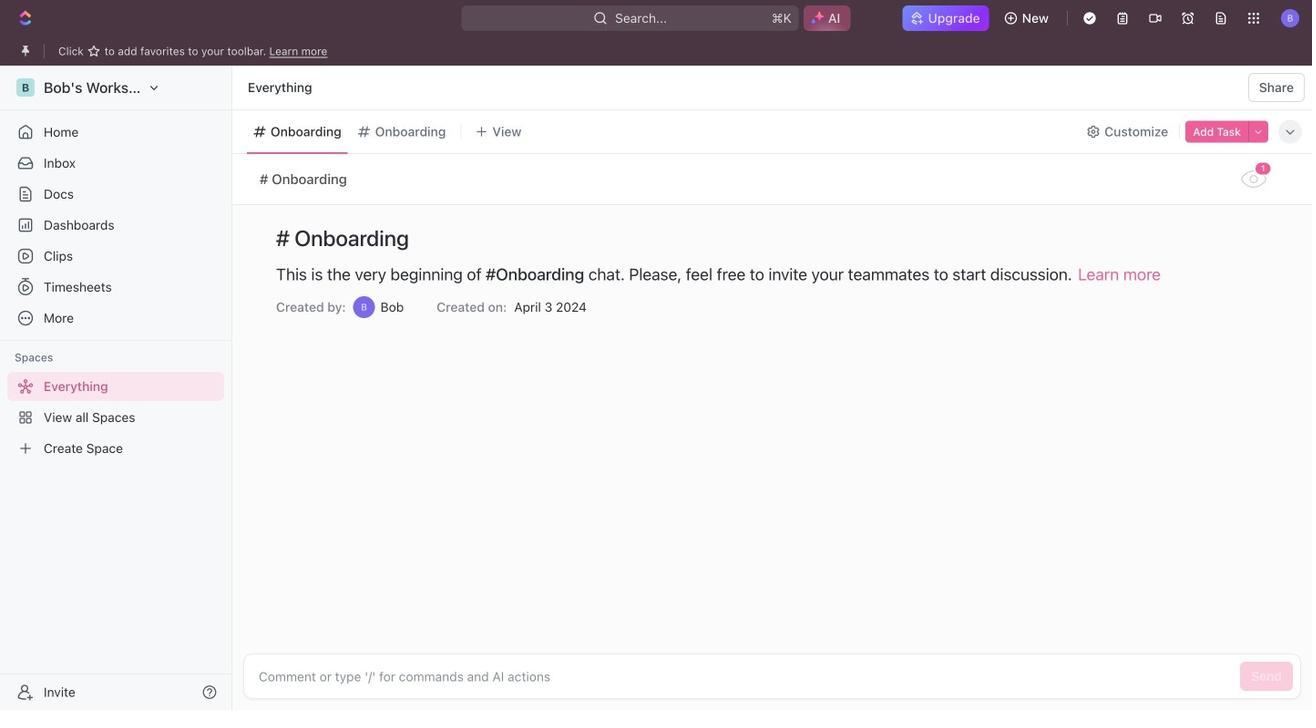 Task type: vqa. For each thing, say whether or not it's contained in the screenshot.
BOB'S WORKSPACE, , "Element"
yes



Task type: locate. For each thing, give the bounding box(es) containing it.
bob's workspace, , element
[[16, 78, 35, 97]]

sidebar navigation
[[0, 66, 236, 710]]

tree
[[7, 372, 224, 463]]

tree inside sidebar navigation
[[7, 372, 224, 463]]



